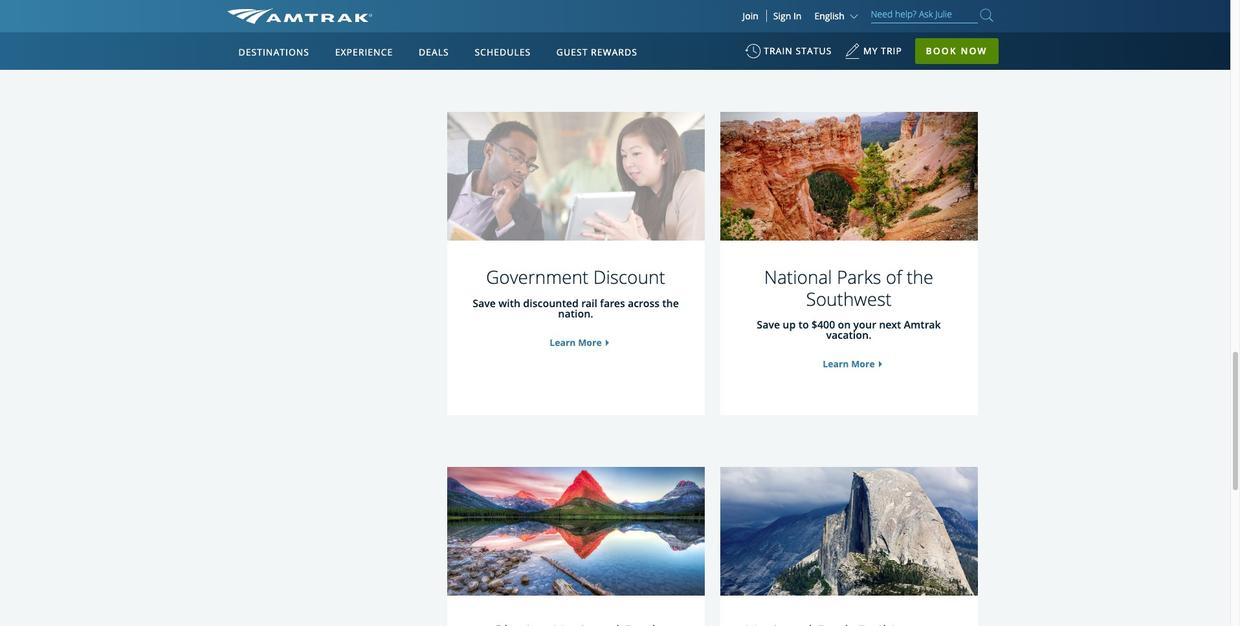 Task type: vqa. For each thing, say whether or not it's contained in the screenshot.
'More' to the middle
yes



Task type: locate. For each thing, give the bounding box(es) containing it.
Please enter your search item search field
[[871, 6, 978, 23]]

learn
[[550, 3, 576, 15], [550, 336, 576, 349], [823, 358, 849, 371]]

train status link
[[745, 39, 832, 71]]

save up to $400 on your next amtrak vacation.
[[757, 318, 941, 343]]

sign in button
[[774, 10, 802, 22]]

learn more down the 'vacation.'
[[823, 358, 875, 371]]

destinations
[[239, 46, 309, 58]]

0 vertical spatial learn
[[550, 3, 576, 15]]

learn more link down the 'vacation.'
[[823, 358, 875, 371]]

regions map image
[[275, 108, 586, 289]]

1 vertical spatial learn more
[[550, 336, 602, 349]]

now
[[961, 45, 988, 57]]

1 vertical spatial learn more link
[[550, 336, 602, 349]]

trip
[[881, 45, 902, 57]]

your
[[854, 318, 877, 332]]

more for national
[[851, 358, 875, 371]]

the right across
[[662, 296, 679, 310]]

learn up guest
[[550, 3, 576, 15]]

0 vertical spatial learn more
[[550, 3, 602, 15]]

0 vertical spatial the
[[907, 265, 934, 290]]

learn more link down nation.
[[550, 336, 602, 349]]

national parks of the southwest
[[764, 265, 934, 311]]

1 horizontal spatial save
[[757, 318, 780, 332]]

save inside save up to $400 on your next amtrak vacation.
[[757, 318, 780, 332]]

application
[[275, 108, 586, 289]]

2 vertical spatial learn more link
[[823, 358, 875, 371]]

0 horizontal spatial save
[[473, 296, 496, 310]]

the
[[907, 265, 934, 290], [662, 296, 679, 310]]

a woman reads a book in a private room in bed in a superliner roomette image
[[720, 112, 978, 241]]

southwest
[[806, 287, 892, 311]]

save left with
[[473, 296, 496, 310]]

save
[[473, 296, 496, 310], [757, 318, 780, 332]]

save for government discount
[[473, 296, 496, 310]]

2 vertical spatial more
[[851, 358, 875, 371]]

learn more
[[550, 3, 602, 15], [550, 336, 602, 349], [823, 358, 875, 371]]

join
[[743, 10, 759, 22]]

parks
[[837, 265, 881, 290]]

schedules
[[475, 46, 531, 58]]

1 vertical spatial learn
[[550, 336, 576, 349]]

learn more link
[[550, 3, 602, 15], [550, 336, 602, 349], [823, 358, 875, 371]]

status
[[796, 45, 832, 57]]

train status
[[764, 45, 832, 57]]

1 vertical spatial more
[[578, 336, 602, 349]]

book
[[926, 45, 957, 57]]

save left up
[[757, 318, 780, 332]]

1 vertical spatial save
[[757, 318, 780, 332]]

1 horizontal spatial the
[[907, 265, 934, 290]]

to
[[799, 318, 809, 332]]

learn down the 'vacation.'
[[823, 358, 849, 371]]

1 vertical spatial the
[[662, 296, 679, 310]]

learn more up guest
[[550, 3, 602, 15]]

banner
[[0, 0, 1231, 299]]

more down the 'vacation.'
[[851, 358, 875, 371]]

search icon image
[[980, 6, 993, 24]]

save inside save with discounted rail fares across the nation.
[[473, 296, 496, 310]]

2 vertical spatial learn more
[[823, 358, 875, 371]]

join button
[[735, 10, 767, 22]]

the right 'of'
[[907, 265, 934, 290]]

guest rewards
[[557, 46, 638, 58]]

fares
[[600, 296, 625, 310]]

banner containing join
[[0, 0, 1231, 299]]

up
[[783, 318, 796, 332]]

2 vertical spatial learn
[[823, 358, 849, 371]]

learn more link up guest
[[550, 3, 602, 15]]

more up guest rewards
[[578, 3, 602, 15]]

learn more for government
[[550, 336, 602, 349]]

learn more down nation.
[[550, 336, 602, 349]]

0 vertical spatial more
[[578, 3, 602, 15]]

schedules link
[[470, 32, 536, 70]]

across
[[628, 296, 660, 310]]

deals button
[[414, 34, 454, 71]]

$400
[[812, 318, 835, 332]]

book now
[[926, 45, 988, 57]]

learn for government
[[550, 336, 576, 349]]

my
[[864, 45, 878, 57]]

0 vertical spatial save
[[473, 296, 496, 310]]

more for government
[[578, 336, 602, 349]]

more
[[578, 3, 602, 15], [578, 336, 602, 349], [851, 358, 875, 371]]

the inside national parks of the southwest
[[907, 265, 934, 290]]

0 horizontal spatial the
[[662, 296, 679, 310]]

learn down nation.
[[550, 336, 576, 349]]

more down nation.
[[578, 336, 602, 349]]

sign
[[774, 10, 791, 22]]

learn for national
[[823, 358, 849, 371]]



Task type: describe. For each thing, give the bounding box(es) containing it.
learn more link for government
[[550, 336, 602, 349]]

english
[[815, 10, 845, 22]]

train
[[764, 45, 793, 57]]

learn more for national
[[823, 358, 875, 371]]

my trip button
[[845, 39, 902, 71]]

save with discounted rail fares across the nation.
[[473, 296, 679, 321]]

discounted
[[523, 296, 579, 310]]

experience
[[335, 46, 393, 58]]

deals
[[419, 46, 449, 58]]

my trip
[[864, 45, 902, 57]]

rail
[[581, 296, 597, 310]]

0 vertical spatial learn more link
[[550, 3, 602, 15]]

government discount
[[486, 265, 665, 289]]

amtrak
[[904, 318, 941, 332]]

nation.
[[558, 307, 594, 321]]

book now button
[[915, 38, 999, 64]]

destinations button
[[233, 34, 315, 71]]

government
[[486, 265, 589, 289]]

experience button
[[330, 34, 398, 71]]

english button
[[815, 10, 861, 22]]

discount
[[593, 265, 665, 289]]

save for national parks of the southwest
[[757, 318, 780, 332]]

the inside save with discounted rail fares across the nation.
[[662, 296, 679, 310]]

rewards
[[591, 46, 638, 58]]

national
[[764, 265, 832, 290]]

of
[[886, 265, 902, 290]]

in
[[794, 10, 802, 22]]

guest
[[557, 46, 588, 58]]

next
[[879, 318, 901, 332]]

learn more link for national
[[823, 358, 875, 371]]

vacation.
[[826, 328, 872, 343]]

guest rewards button
[[551, 34, 643, 71]]

with
[[499, 296, 521, 310]]

amtrak image
[[227, 8, 372, 24]]

sign in
[[774, 10, 802, 22]]

on
[[838, 318, 851, 332]]



